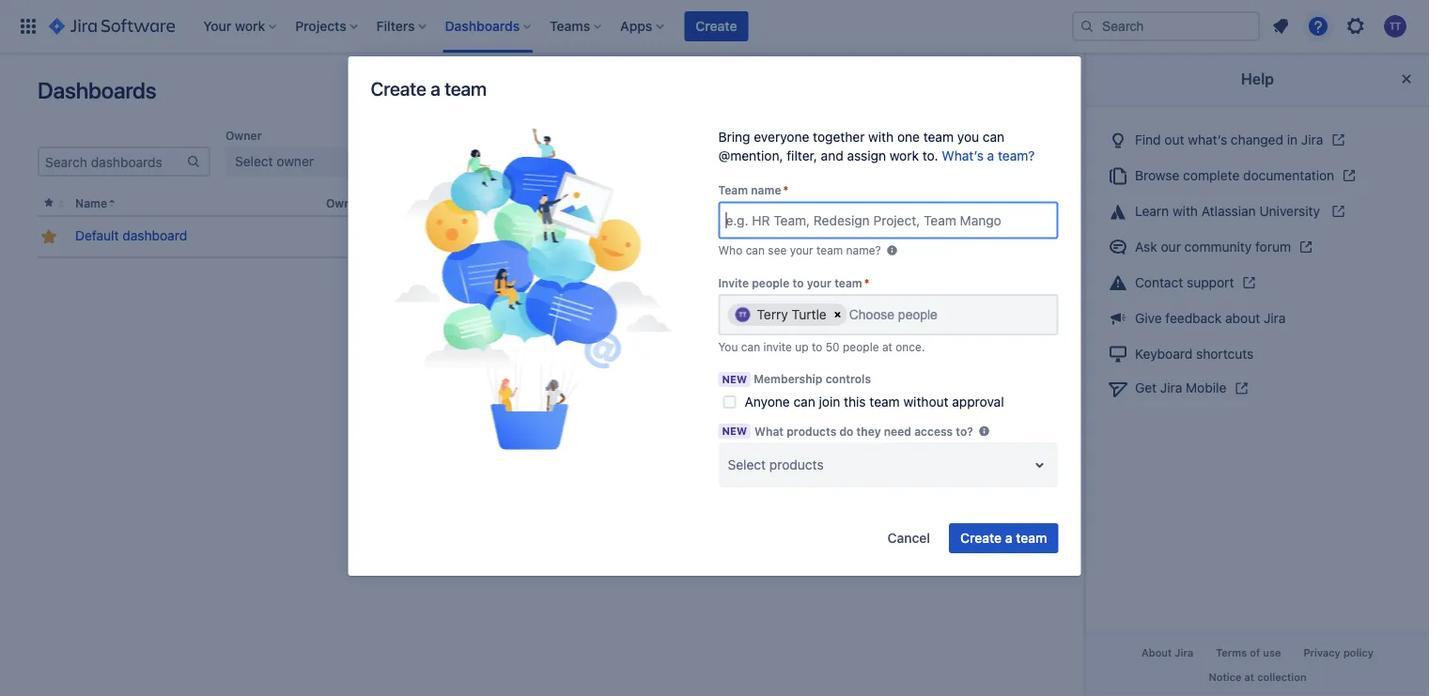 Task type: locate. For each thing, give the bounding box(es) containing it.
1 horizontal spatial create
[[696, 18, 737, 34]]

1 vertical spatial products
[[770, 457, 824, 473]]

1 vertical spatial new
[[722, 425, 747, 437]]

with
[[869, 129, 894, 145], [1173, 203, 1198, 219]]

terry turtle
[[757, 307, 827, 322]]

what's
[[1188, 132, 1228, 147]]

0 vertical spatial to
[[793, 276, 804, 289]]

0 horizontal spatial a
[[431, 77, 440, 99]]

your up turtle
[[807, 276, 832, 289]]

owner
[[277, 154, 314, 169]]

0 vertical spatial create a team
[[371, 77, 487, 99]]

privacy policy link
[[1293, 642, 1385, 665]]

1 vertical spatial at
[[1245, 671, 1255, 683]]

1 horizontal spatial at
[[1245, 671, 1255, 683]]

* right name
[[783, 184, 789, 197]]

1 horizontal spatial to
[[812, 340, 823, 353]]

0 vertical spatial a
[[431, 77, 440, 99]]

default
[[75, 228, 119, 244]]

create button
[[684, 11, 749, 41]]

0 vertical spatial new
[[722, 374, 747, 386]]

starred by button
[[918, 197, 976, 210]]

people right 2
[[929, 228, 971, 244]]

2 vertical spatial people
[[843, 340, 879, 353]]

to
[[793, 276, 804, 289], [812, 340, 823, 353]]

team up select project
[[445, 77, 487, 99]]

people up terry
[[752, 276, 790, 289]]

at left once.
[[882, 340, 893, 353]]

of
[[1250, 647, 1260, 659]]

select down what
[[728, 457, 766, 473]]

forum
[[1256, 239, 1291, 254]]

learn with atlassian university link
[[1101, 194, 1414, 229]]

people inside dashboards details element
[[929, 228, 971, 244]]

select left owner
[[235, 154, 273, 169]]

create a team down open icon
[[961, 530, 1047, 546]]

name
[[751, 184, 781, 197]]

1 vertical spatial a
[[987, 148, 995, 164]]

create a team up select project
[[371, 77, 487, 99]]

find
[[1135, 132, 1161, 147]]

learn with atlassian university
[[1135, 203, 1324, 219]]

to.
[[923, 148, 938, 164]]

in
[[1287, 132, 1298, 147]]

invite
[[718, 276, 749, 289]]

0 horizontal spatial with
[[869, 129, 894, 145]]

owner
[[226, 129, 262, 142], [326, 197, 362, 210]]

browse
[[1135, 167, 1180, 183]]

* down name?
[[864, 276, 870, 289]]

you
[[957, 129, 979, 145]]

can left join
[[794, 394, 816, 410]]

2 new from the top
[[722, 425, 747, 437]]

1 vertical spatial to
[[812, 340, 823, 353]]

team inside new membership controls anyone can join this team without approval
[[870, 394, 900, 410]]

0 vertical spatial *
[[783, 184, 789, 197]]

everyone
[[754, 129, 810, 145]]

select
[[235, 154, 273, 169], [438, 154, 476, 169], [641, 154, 679, 169], [728, 457, 766, 473]]

support
[[1187, 274, 1234, 290]]

mobile
[[1186, 380, 1227, 396]]

give feedback about jira
[[1135, 311, 1286, 326]]

select left group at the top of the page
[[641, 154, 679, 169]]

notice
[[1209, 671, 1242, 683]]

your right see
[[790, 244, 814, 257]]

anyone
[[745, 394, 790, 410]]

new inside new membership controls anyone can join this team without approval
[[722, 374, 747, 386]]

contact support
[[1135, 274, 1234, 290]]

team
[[718, 184, 748, 197]]

0 vertical spatial with
[[869, 129, 894, 145]]

can
[[983, 129, 1005, 145], [746, 244, 765, 257], [741, 340, 760, 353], [794, 394, 816, 410]]

they
[[857, 425, 881, 438]]

give
[[1135, 311, 1162, 326]]

Search dashboards text field
[[39, 148, 186, 175]]

clear image
[[831, 307, 846, 322]]

1 vertical spatial owner
[[326, 197, 362, 210]]

products for what
[[787, 425, 837, 438]]

1 new from the top
[[722, 374, 747, 386]]

team up clear image
[[835, 276, 862, 289]]

name
[[75, 197, 107, 210]]

to right up
[[812, 340, 823, 353]]

invite
[[764, 340, 792, 353]]

select owner
[[235, 154, 314, 169]]

find out what's changed in jira
[[1135, 132, 1324, 147]]

new left what
[[722, 425, 747, 437]]

new membership controls anyone can join this team without approval
[[722, 373, 1004, 410]]

0 vertical spatial create
[[696, 18, 737, 34]]

team name *
[[718, 184, 789, 197]]

who can see your team name?
[[718, 244, 881, 257]]

name?
[[846, 244, 881, 257]]

your team name is visible to anyone in your organisation. it may be visible on work shared outside your organisation. image
[[885, 243, 900, 258]]

team down open icon
[[1016, 530, 1047, 546]]

create a team element
[[372, 128, 695, 455]]

2
[[918, 228, 926, 244]]

new down the you at the right of the page
[[722, 374, 747, 386]]

out
[[1165, 132, 1185, 147]]

open image
[[789, 150, 812, 173]]

people
[[929, 228, 971, 244], [752, 276, 790, 289], [843, 340, 879, 353]]

jira software image
[[49, 15, 175, 38], [49, 15, 175, 38]]

1 horizontal spatial with
[[1173, 203, 1198, 219]]

your for see
[[790, 244, 814, 257]]

team right this
[[870, 394, 900, 410]]

1 vertical spatial create a team
[[961, 530, 1047, 546]]

2 horizontal spatial a
[[1005, 530, 1013, 546]]

0 horizontal spatial owner
[[226, 129, 262, 142]]

at down terms of use link
[[1245, 671, 1255, 683]]

0 vertical spatial products
[[787, 425, 837, 438]]

0 horizontal spatial people
[[752, 276, 790, 289]]

policy
[[1344, 647, 1374, 659]]

can inside the bring everyone together with one team you can @mention, filter, and assign work to.
[[983, 129, 1005, 145]]

0 horizontal spatial to
[[793, 276, 804, 289]]

2 horizontal spatial people
[[929, 228, 971, 244]]

to?
[[956, 425, 973, 438]]

dashboards details element
[[34, 192, 1046, 259]]

2 horizontal spatial create
[[961, 530, 1002, 546]]

open image
[[1029, 454, 1051, 476]]

1 vertical spatial people
[[752, 276, 790, 289]]

terry
[[757, 307, 788, 322]]

products down what
[[770, 457, 824, 473]]

create
[[696, 18, 737, 34], [371, 77, 426, 99], [961, 530, 1002, 546]]

1 horizontal spatial owner
[[326, 197, 362, 210]]

1 horizontal spatial *
[[864, 276, 870, 289]]

ask our community forum
[[1135, 239, 1291, 254]]

0 vertical spatial owner
[[226, 129, 262, 142]]

select for select group
[[641, 154, 679, 169]]

products down join
[[787, 425, 837, 438]]

what
[[755, 425, 784, 438]]

need
[[884, 425, 912, 438]]

privacy
[[1304, 647, 1341, 659]]

create a team
[[371, 77, 487, 99], [961, 530, 1047, 546]]

1 horizontal spatial a
[[987, 148, 995, 164]]

learn
[[1135, 203, 1169, 219]]

0 vertical spatial your
[[790, 244, 814, 257]]

what's
[[942, 148, 984, 164]]

2 vertical spatial a
[[1005, 530, 1013, 546]]

0 horizontal spatial at
[[882, 340, 893, 353]]

who
[[718, 244, 743, 257]]

team up to.
[[924, 129, 954, 145]]

1 vertical spatial your
[[807, 276, 832, 289]]

primary element
[[11, 0, 1072, 53]]

e.g. HR Team, Redesign Project, Team Mango field
[[720, 203, 1057, 237]]

starred
[[918, 197, 960, 210]]

about
[[1142, 647, 1172, 659]]

cancel button
[[876, 523, 942, 554]]

with inside the bring everyone together with one team you can @mention, filter, and assign work to.
[[869, 129, 894, 145]]

jira
[[1301, 132, 1324, 147], [1264, 311, 1286, 326], [1161, 380, 1183, 396], [1175, 647, 1194, 659]]

2 vertical spatial create
[[961, 530, 1002, 546]]

viewers
[[517, 197, 561, 210]]

give feedback about jira link
[[1101, 301, 1414, 336]]

1 vertical spatial create
[[371, 77, 426, 99]]

with right learn
[[1173, 203, 1198, 219]]

help
[[1241, 70, 1274, 88]]

membership
[[754, 373, 823, 386]]

with up assign
[[869, 129, 894, 145]]

select left project at the top of the page
[[438, 154, 476, 169]]

to up terry turtle on the top right of page
[[793, 276, 804, 289]]

products
[[787, 425, 837, 438], [770, 457, 824, 473]]

0 vertical spatial people
[[929, 228, 971, 244]]

0 horizontal spatial *
[[783, 184, 789, 197]]

can up what's a team?
[[983, 129, 1005, 145]]

ask
[[1135, 239, 1158, 254]]

team
[[445, 77, 487, 99], [924, 129, 954, 145], [817, 244, 843, 257], [835, 276, 862, 289], [870, 394, 900, 410], [1016, 530, 1047, 546]]

people right 50
[[843, 340, 879, 353]]

starred by
[[918, 197, 976, 210]]

owner button
[[326, 197, 362, 210]]

1 horizontal spatial create a team
[[961, 530, 1047, 546]]

notice at collection link
[[1198, 665, 1318, 689]]



Task type: describe. For each thing, give the bounding box(es) containing it.
select for select owner
[[235, 154, 273, 169]]

what's a team? link
[[942, 148, 1035, 164]]

create a team image
[[392, 128, 674, 450]]

jira inside about jira button
[[1175, 647, 1194, 659]]

close image
[[1396, 68, 1418, 90]]

people for invite
[[752, 276, 790, 289]]

team inside button
[[1016, 530, 1047, 546]]

0 horizontal spatial create a team
[[371, 77, 487, 99]]

do
[[840, 425, 854, 438]]

can right the you at the right of the page
[[741, 340, 760, 353]]

jira inside find out what's changed in jira link
[[1301, 132, 1324, 147]]

controls
[[826, 373, 871, 386]]

dashboard
[[122, 228, 187, 244]]

public
[[551, 228, 588, 244]]

collection
[[1258, 671, 1307, 683]]

team?
[[998, 148, 1035, 164]]

bring everyone together with one team you can @mention, filter, and assign work to.
[[718, 129, 1005, 164]]

team left name?
[[817, 244, 843, 257]]

can inside new membership controls anyone can join this team without approval
[[794, 394, 816, 410]]

default dashboard link
[[75, 227, 187, 245]]

can left see
[[746, 244, 765, 257]]

you
[[718, 340, 738, 353]]

ask our community forum link
[[1101, 229, 1414, 265]]

notice at collection
[[1209, 671, 1307, 683]]

terry turtle image
[[735, 307, 750, 322]]

invite people to your team *
[[718, 276, 870, 289]]

join
[[819, 394, 840, 410]]

create inside button
[[696, 18, 737, 34]]

create a team inside button
[[961, 530, 1047, 546]]

atlassian
[[1202, 203, 1256, 219]]

star default dashboard image
[[38, 226, 60, 248]]

contact
[[1135, 274, 1183, 290]]

documentation
[[1243, 167, 1335, 183]]

team inside the bring everyone together with one team you can @mention, filter, and assign work to.
[[924, 129, 954, 145]]

0 vertical spatial at
[[882, 340, 893, 353]]

select for select project
[[438, 154, 476, 169]]

keyboard
[[1135, 346, 1193, 361]]

terms of use link
[[1205, 642, 1293, 665]]

Search field
[[1072, 11, 1260, 41]]

about jira button
[[1131, 642, 1205, 665]]

together
[[813, 129, 865, 145]]

what products do they need access to?
[[755, 425, 973, 438]]

complete
[[1183, 167, 1240, 183]]

create a team button
[[949, 523, 1059, 554]]

find out what's changed in jira link
[[1101, 122, 1414, 158]]

jira inside give feedback about jira link
[[1264, 311, 1286, 326]]

about jira
[[1142, 647, 1194, 659]]

university
[[1260, 203, 1320, 219]]

our
[[1161, 239, 1181, 254]]

one
[[897, 129, 920, 145]]

name button
[[75, 197, 107, 210]]

without
[[904, 394, 949, 410]]

up
[[795, 340, 809, 353]]

and
[[821, 148, 844, 164]]

community
[[1185, 239, 1252, 254]]

jira inside get jira mobile link
[[1161, 380, 1183, 396]]

products for select
[[770, 457, 824, 473]]

browse complete documentation
[[1135, 167, 1335, 183]]

get
[[1135, 380, 1157, 396]]

2 people
[[918, 228, 971, 244]]

approval
[[952, 394, 1004, 410]]

dashboards
[[38, 77, 156, 103]]

what's a team?
[[942, 148, 1035, 164]]

once.
[[896, 340, 925, 353]]

terms
[[1216, 647, 1247, 659]]

bring
[[718, 129, 750, 145]]

your for to
[[807, 276, 832, 289]]

changed
[[1231, 132, 1284, 147]]

use
[[1263, 647, 1281, 659]]

new for new membership controls anyone can join this team without approval
[[722, 374, 747, 386]]

see
[[768, 244, 787, 257]]

shortcuts
[[1196, 346, 1254, 361]]

default dashboard
[[75, 228, 187, 244]]

create inside button
[[961, 530, 1002, 546]]

assign
[[847, 148, 886, 164]]

browse complete documentation link
[[1101, 158, 1414, 194]]

0 horizontal spatial create
[[371, 77, 426, 99]]

Choose people text field
[[849, 308, 942, 323]]

@mention,
[[718, 148, 783, 164]]

private
[[751, 228, 793, 244]]

select for select products
[[728, 457, 766, 473]]

1 vertical spatial with
[[1173, 203, 1198, 219]]

select group
[[641, 154, 718, 169]]

get jira mobile link
[[1101, 371, 1414, 406]]

search image
[[1080, 19, 1095, 34]]

access
[[915, 425, 953, 438]]

a inside button
[[1005, 530, 1013, 546]]

group
[[683, 154, 718, 169]]

keyboard shortcuts
[[1135, 346, 1254, 361]]

new for new
[[722, 425, 747, 437]]

1 horizontal spatial people
[[843, 340, 879, 353]]

people for 2
[[929, 228, 971, 244]]

owner inside dashboards details element
[[326, 197, 362, 210]]

editors
[[717, 197, 757, 210]]

this
[[844, 394, 866, 410]]

1 vertical spatial *
[[864, 276, 870, 289]]

select project
[[438, 154, 522, 169]]

create banner
[[0, 0, 1429, 53]]

project
[[480, 154, 522, 169]]

work
[[890, 148, 919, 164]]

select products
[[728, 457, 824, 473]]

filter,
[[787, 148, 818, 164]]



Task type: vqa. For each thing, say whether or not it's contained in the screenshot.
"to" in the FOR EACH: Add a branch Branches apply actions and conditions within them to "each page" or "each task" etc.
no



